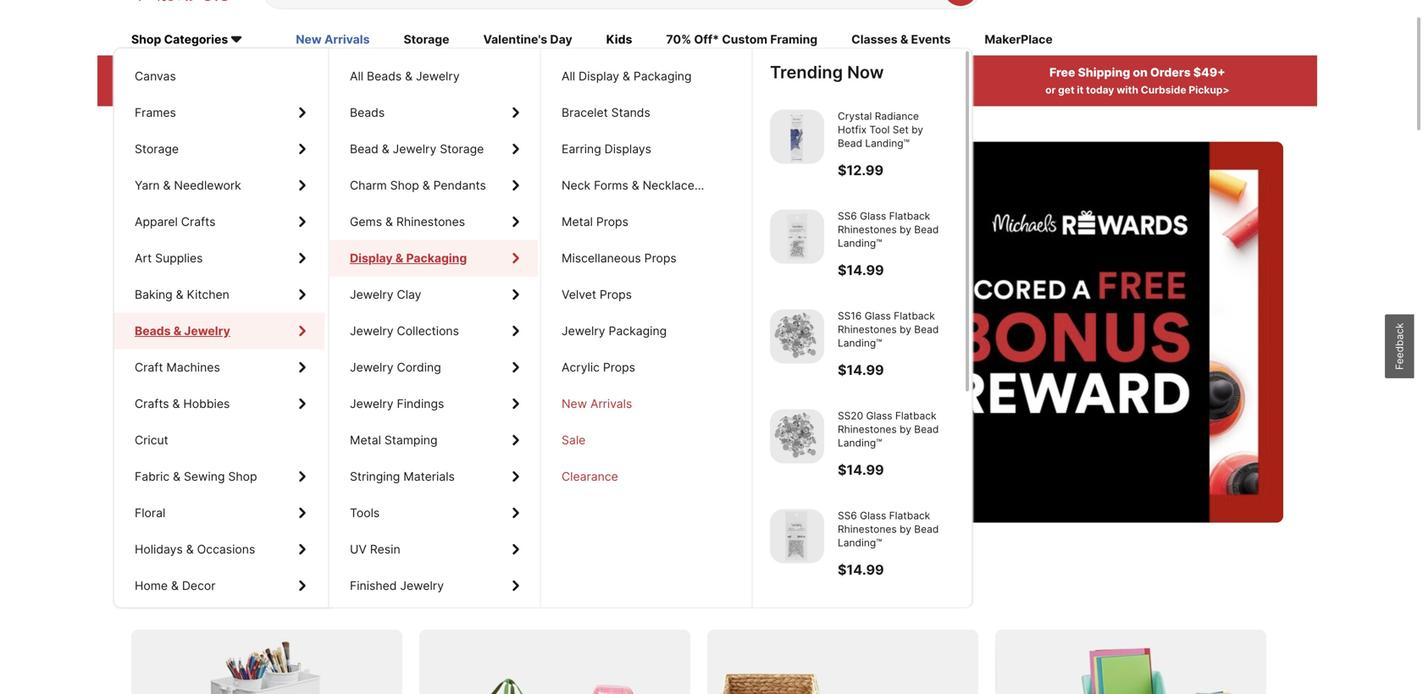 Task type: describe. For each thing, give the bounding box(es) containing it.
daily23us.
[[240, 84, 300, 96]]

baking & kitchen link for valentine's day
[[114, 277, 325, 313]]

zip
[[912, 110, 927, 122]]

of
[[336, 320, 355, 345]]

1 horizontal spatial new
[[296, 32, 322, 47]]

it
[[1077, 84, 1084, 96]]

box inside cecilia tech 9.5" clear stackable 2-drawer jewelry box
[[852, 497, 869, 509]]

save on creative storage for every space.
[[131, 582, 541, 607]]

stands
[[612, 106, 651, 120]]

baking & kitchen link for classes & events
[[114, 277, 325, 313]]

floral for shop categories
[[135, 506, 166, 521]]

apply>
[[834, 84, 871, 96]]

beads for classes & events
[[135, 324, 170, 339]]

tech for 2-
[[846, 469, 869, 482]]

craft for 70% off* custom framing
[[135, 361, 163, 375]]

free.
[[590, 320, 645, 345]]

holidays & occasions link for classes & events
[[114, 532, 325, 568]]

yarn for storage
[[135, 178, 160, 193]]

canvas for kids
[[135, 69, 176, 83]]

holidays for 70% off* custom framing
[[135, 543, 183, 557]]

jewelry cording
[[350, 361, 441, 375]]

stringing
[[350, 470, 400, 484]]

miscellaneous
[[562, 251, 641, 266]]

art supplies for shop categories
[[135, 251, 203, 266]]

2 vertical spatial new
[[562, 397, 587, 411]]

$8.99 link
[[770, 383, 947, 442]]

shop for shop categories
[[228, 470, 257, 484]]

decor for valentine's day
[[182, 579, 216, 594]]

x
[[835, 110, 841, 122]]

home & decor link for classes & events
[[114, 568, 325, 605]]

baking & kitchen for shop categories
[[135, 288, 230, 302]]

holiday storage containers image
[[419, 631, 691, 695]]

supplies for storage
[[155, 251, 203, 266]]

apparel for 70% off* custom framing
[[135, 215, 178, 229]]

holidays & occasions link for 70% off* custom framing
[[114, 532, 325, 568]]

0 horizontal spatial new arrivals
[[296, 32, 370, 47]]

canvas link for kids
[[114, 58, 325, 94]]

apparel crafts link for storage
[[114, 204, 325, 240]]

bracelet stands link
[[541, 94, 750, 131]]

off*
[[694, 32, 719, 47]]

crafts & hobbies for new arrivals
[[135, 397, 230, 411]]

uv resin
[[350, 543, 401, 557]]

with inside free shipping on orders $49+ or get it today with curbside pickup>
[[1117, 84, 1139, 96]]

metal for metal props
[[562, 215, 593, 229]]

fabric & sewing shop for kids
[[135, 470, 257, 484]]

metal props link
[[541, 204, 750, 240]]

fabric for classes & events
[[135, 470, 170, 484]]

$3.99
[[815, 149, 854, 165]]

canvas link for 70% off* custom framing
[[114, 58, 325, 94]]

occasions for valentine's day
[[197, 543, 255, 557]]

craft machines for new arrivals
[[135, 361, 220, 375]]

0 horizontal spatial new
[[205, 256, 293, 308]]

fabric & sewing shop link for storage
[[114, 459, 325, 495]]

the
[[360, 320, 391, 345]]

baking & kitchen for 70% off* custom framing
[[135, 288, 230, 302]]

$49+
[[1194, 65, 1226, 80]]

orders
[[1151, 65, 1191, 80]]

1.5"
[[815, 110, 832, 122]]

jewelry inside cecilia tech 9.5" clear stackable 2-drawer jewelry box
[[811, 497, 849, 509]]

machines for classes & events
[[166, 361, 220, 375]]

frames link for new arrivals
[[114, 94, 325, 131]]

fabric & sewing shop for new arrivals
[[135, 470, 257, 484]]

white rolling cart with art supplies image
[[131, 631, 403, 695]]

necklace
[[643, 178, 695, 193]]

0 horizontal spatial new arrivals link
[[296, 31, 370, 50]]

hobbies for valentine's day
[[183, 397, 230, 411]]

uv resin link
[[330, 532, 538, 568]]

shop categories link
[[131, 31, 262, 50]]

beads & jewelry for valentine's day
[[135, 324, 228, 339]]

space.
[[475, 582, 541, 607]]

jewelry clay
[[350, 288, 422, 302]]

holidays for kids
[[135, 543, 183, 557]]

1 vertical spatial bead
[[350, 142, 379, 156]]

bags
[[815, 124, 839, 136]]

crafts & hobbies link for kids
[[114, 386, 325, 422]]

beads for 70% off* custom framing
[[135, 324, 170, 339]]

beads & jewelry link for kids
[[114, 313, 325, 350]]

gift
[[427, 256, 495, 308]]

rhinestones
[[396, 215, 465, 229]]

craft machines link for storage
[[114, 350, 325, 386]]

fabric for new arrivals
[[135, 470, 170, 484]]

baking & kitchen link for shop categories
[[114, 277, 325, 313]]

drawer inside cecilia tech 9.5" clear stackable 2 large drawer jewelry box
[[898, 297, 933, 309]]

shop categories
[[131, 32, 228, 47]]

home & decor for 70% off* custom framing
[[135, 579, 216, 594]]

crafts & hobbies link for 70% off* custom framing
[[114, 386, 325, 422]]

yarn & needlework for shop categories
[[135, 178, 241, 193]]

cricut for new arrivals
[[135, 433, 168, 448]]

display inside 'link'
[[579, 69, 619, 83]]

bead inside 1.5" x 2" resealable zip bags by bead landing™
[[857, 124, 882, 136]]

baking for new arrivals
[[135, 288, 173, 302]]

holidays for new arrivals
[[135, 543, 183, 557]]

baking for valentine's day
[[135, 288, 173, 302]]

events
[[911, 32, 951, 47]]

findings
[[397, 397, 444, 411]]

$8.99
[[814, 422, 854, 438]]

decor for 70% off* custom framing
[[182, 579, 216, 594]]

get
[[1059, 84, 1075, 96]]

crafts & hobbies link for shop categories
[[114, 386, 325, 422]]

regular
[[254, 65, 299, 80]]

display & packaging link
[[330, 240, 538, 277]]

all beads & jewelry
[[350, 69, 460, 83]]

floral for 70% off* custom framing
[[135, 506, 166, 521]]

holidays & occasions link for valentine's day
[[114, 532, 325, 568]]

cording
[[397, 361, 441, 375]]

art for shop categories
[[135, 251, 152, 266]]

& inside earn 9% in rewards when you use your michaels™ credit card.³ details & apply>
[[825, 84, 832, 96]]

earring displays
[[562, 142, 652, 156]]

velvet props
[[562, 288, 632, 302]]

yarn & needlework for valentine's day
[[135, 178, 241, 193]]

bead & jewelry storage link
[[330, 131, 538, 167]]

pendants
[[433, 178, 486, 193]]

jewelry cording link
[[330, 350, 538, 386]]

exclusions
[[302, 84, 356, 96]]

valentine's
[[483, 32, 548, 47]]

kitchen for 70% off* custom framing
[[187, 288, 230, 302]]

clay
[[397, 288, 422, 302]]

charm shop & pendants link
[[330, 167, 538, 204]]

jewelry inside cecilia tech 9.5" clear stackable 2 large drawer jewelry box
[[809, 310, 846, 322]]

holidays & occasions for new arrivals
[[135, 543, 255, 557]]

with inside the gray jewelry tray with lid by bead landing™
[[906, 197, 926, 209]]

home & decor for kids
[[135, 579, 216, 594]]

1 vertical spatial new arrivals link
[[541, 386, 750, 422]]

0 horizontal spatial on
[[184, 582, 210, 607]]

classes
[[852, 32, 898, 47]]

shipping
[[1078, 65, 1131, 80]]

art supplies for valentine's day
[[135, 251, 203, 266]]

beads & jewelry for new arrivals
[[135, 324, 228, 339]]

every
[[414, 582, 470, 607]]

floral for kids
[[135, 506, 166, 521]]

colorful plastic storage bins image
[[996, 631, 1267, 695]]

stackable for jewelry
[[809, 297, 857, 309]]

uv
[[350, 543, 367, 557]]

yarn & needlework for 70% off* custom framing
[[135, 178, 241, 193]]

home & decor link for 70% off* custom framing
[[114, 568, 325, 605]]

cricut link for shop categories
[[114, 422, 325, 459]]

kitchen for classes & events
[[187, 288, 230, 302]]

frames link for shop categories
[[114, 94, 325, 131]]

jewelry inside 'link'
[[350, 361, 394, 375]]

gems
[[350, 215, 382, 229]]

crafts & hobbies for classes & events
[[135, 397, 230, 411]]

1 vertical spatial display
[[350, 251, 393, 266]]

acrylic
[[562, 361, 600, 375]]

2"
[[844, 110, 854, 122]]

makerplace
[[985, 32, 1053, 47]]

fabric & sewing shop link for kids
[[114, 459, 325, 495]]

purchases
[[334, 65, 397, 80]]

velvet props link
[[541, 277, 750, 313]]

displays inside earring displays link
[[605, 142, 652, 156]]

2 vertical spatial packaging
[[609, 324, 667, 339]]

occasions for shop categories
[[197, 543, 255, 557]]

frames for kids
[[135, 106, 176, 120]]

and
[[517, 320, 553, 345]]

storage link for 70% off* custom framing
[[114, 131, 325, 167]]

jewelry findings
[[350, 397, 444, 411]]

1.5" x 2" resealable zip bags by bead landing™
[[815, 110, 929, 136]]

apparel crafts link for new arrivals
[[114, 204, 325, 240]]

home & decor link for storage
[[114, 568, 325, 605]]

9%
[[693, 65, 712, 80]]

home & decor for shop categories
[[135, 579, 216, 594]]

resealable
[[857, 110, 909, 122]]

craft for classes & events
[[135, 361, 163, 375]]

frames link for kids
[[114, 94, 325, 131]]

all display & packaging
[[562, 69, 692, 83]]

art for 70% off* custom framing
[[135, 251, 152, 266]]

valentine's day
[[483, 32, 573, 47]]

neck
[[562, 178, 591, 193]]

holidays & occasions link for kids
[[114, 532, 325, 568]]

stamping
[[385, 433, 438, 448]]

bead & jewelry storage
[[350, 142, 484, 156]]

beads & jewelry for shop categories
[[135, 324, 228, 339]]

a
[[165, 256, 195, 308]]

apparel crafts link for 70% off* custom framing
[[114, 204, 325, 240]]

free shipping on orders $49+ or get it today with curbside pickup>
[[1046, 65, 1230, 96]]

kitchen for shop categories
[[187, 288, 230, 302]]

jewelry collections link
[[330, 313, 538, 350]]

yarn & needlework link for storage
[[114, 167, 325, 204]]

cricut link for kids
[[114, 422, 325, 459]]

beads link
[[330, 94, 538, 131]]

year's
[[303, 256, 417, 308]]

yarn & needlework link for shop categories
[[114, 167, 325, 204]]

holidays & occasions link for new arrivals
[[114, 532, 325, 568]]

for for gift
[[505, 256, 560, 308]]

forms
[[594, 178, 629, 193]]

storage
[[300, 582, 376, 607]]

michaels™
[[668, 84, 719, 96]]

1 vertical spatial packaging
[[406, 251, 467, 266]]

your
[[643, 84, 665, 96]]

finished jewelry link
[[330, 568, 538, 605]]

curbside
[[1141, 84, 1187, 96]]

miscellaneous props link
[[541, 240, 750, 277]]

shop for new arrivals
[[228, 470, 257, 484]]

trending
[[770, 62, 843, 83]]



Task type: locate. For each thing, give the bounding box(es) containing it.
with down '20%'
[[189, 84, 211, 96]]

creative
[[214, 582, 295, 607]]

decor for shop categories
[[182, 579, 216, 594]]

new up "first"
[[205, 256, 293, 308]]

1 horizontal spatial new arrivals
[[562, 397, 632, 411]]

craft for kids
[[135, 361, 163, 375]]

crafts & hobbies link
[[114, 386, 325, 422], [114, 386, 325, 422], [114, 386, 325, 422], [114, 386, 325, 422], [114, 386, 325, 422], [114, 386, 325, 422], [114, 386, 325, 422], [114, 386, 325, 422]]

$7.00 for cecilia tech 9.5" clear stackable 2-drawer jewelry box
[[811, 521, 849, 538]]

hobbies for 70% off* custom framing
[[183, 397, 230, 411]]

landing™ down zip
[[884, 124, 929, 136]]

frames link for 70% off* custom framing
[[114, 94, 325, 131]]

bead down gray
[[831, 210, 856, 222]]

cecilia tech 9.5" clear stackable 2-drawer jewelry box
[[811, 469, 919, 509]]

1 vertical spatial stackable
[[811, 483, 859, 495]]

fabric & sewing shop link for new arrivals
[[114, 459, 325, 495]]

home & decor for storage
[[135, 579, 216, 594]]

here,
[[463, 320, 512, 345]]

9.5" for large
[[870, 283, 889, 295]]

all display & packaging link
[[541, 58, 750, 94]]

apparel crafts for valentine's day
[[135, 215, 216, 229]]

apparel crafts for 70% off* custom framing
[[135, 215, 216, 229]]

2 horizontal spatial new
[[562, 397, 587, 411]]

cecilia down $19.99
[[809, 283, 841, 295]]

baking & kitchen for valentine's day
[[135, 288, 230, 302]]

lid
[[929, 197, 944, 209]]

0 vertical spatial metal
[[562, 215, 593, 229]]

free
[[1050, 65, 1076, 80]]

decor for kids
[[182, 579, 216, 594]]

craft machines for valentine's day
[[135, 361, 220, 375]]

yarn
[[135, 178, 160, 193], [135, 178, 160, 193], [135, 178, 160, 193], [135, 178, 160, 193], [135, 178, 160, 193], [135, 178, 160, 193], [135, 178, 160, 193], [135, 178, 160, 193]]

save
[[131, 582, 180, 607]]

1 vertical spatial arrivals
[[591, 397, 632, 411]]

2 vertical spatial bead
[[831, 210, 856, 222]]

0 vertical spatial drawer
[[898, 297, 933, 309]]

packaging inside 'link'
[[634, 69, 692, 83]]

display up when on the top of the page
[[579, 69, 619, 83]]

box down 2- on the bottom
[[852, 497, 869, 509]]

decor
[[182, 579, 216, 594], [182, 579, 216, 594], [182, 579, 216, 594], [182, 579, 216, 594], [182, 579, 216, 594], [182, 579, 216, 594], [182, 579, 216, 594], [182, 579, 216, 594]]

stackable inside cecilia tech 9.5" clear stackable 2-drawer jewelry box
[[811, 483, 859, 495]]

jewelry inside the gray jewelry tray with lid by bead landing™
[[842, 197, 879, 209]]

art supplies link for classes & events
[[114, 240, 325, 277]]

rewards
[[728, 65, 779, 80]]

canvas
[[135, 69, 176, 83], [135, 69, 176, 83], [135, 69, 176, 83], [135, 69, 176, 83], [135, 69, 176, 83], [135, 69, 176, 83], [135, 69, 176, 83], [135, 69, 176, 83]]

needlework
[[174, 178, 241, 193], [174, 178, 241, 193], [174, 178, 241, 193], [174, 178, 241, 193], [174, 178, 241, 193], [174, 178, 241, 193], [174, 178, 241, 193], [174, 178, 241, 193]]

beads & jewelry for kids
[[135, 324, 228, 339]]

jewelry clay link
[[330, 277, 538, 313]]

1 horizontal spatial display
[[579, 69, 619, 83]]

cecilia inside cecilia tech 9.5" clear stackable 2-drawer jewelry box
[[811, 469, 843, 482]]

code
[[213, 84, 238, 96]]

hobbies
[[183, 397, 230, 411], [183, 397, 230, 411], [183, 397, 230, 411], [183, 397, 230, 411], [183, 397, 230, 411], [183, 397, 230, 411], [183, 397, 230, 411], [183, 397, 230, 411]]

0 horizontal spatial bead
[[350, 142, 379, 156]]

1 vertical spatial by
[[816, 210, 829, 222]]

0 vertical spatial new arrivals
[[296, 32, 370, 47]]

0 vertical spatial displays
[[605, 142, 652, 156]]

with left "lid"
[[906, 197, 926, 209]]

tech inside cecilia tech 9.5" clear stackable 2 large drawer jewelry box
[[844, 283, 867, 295]]

1 vertical spatial for
[[381, 582, 409, 607]]

9.5" inside cecilia tech 9.5" clear stackable 2-drawer jewelry box
[[872, 469, 891, 482]]

craft machines for 70% off* custom framing
[[135, 361, 220, 375]]

0 vertical spatial you
[[602, 84, 620, 96]]

arrivals up purchases
[[324, 32, 370, 47]]

home & decor link for kids
[[114, 568, 325, 605]]

baking & kitchen link for new arrivals
[[114, 277, 325, 313]]

on inside free shipping on orders $49+ or get it today with curbside pickup>
[[1133, 65, 1148, 80]]

apparel for shop categories
[[135, 215, 178, 229]]

1 vertical spatial cecilia
[[811, 469, 843, 482]]

0 horizontal spatial metal
[[350, 433, 381, 448]]

reward
[[258, 320, 331, 345]]

1 vertical spatial you
[[570, 256, 641, 308]]

materials
[[404, 470, 455, 484]]

1 horizontal spatial displays
[[698, 178, 745, 193]]

kids link
[[606, 31, 632, 50]]

you
[[602, 84, 620, 96], [570, 256, 641, 308]]

clear inside cecilia tech 9.5" clear stackable 2 large drawer jewelry box
[[892, 283, 917, 295]]

metal stamping link
[[330, 422, 538, 459]]

2
[[859, 297, 866, 309]]

drawer down $8.99 link
[[872, 483, 907, 495]]

beads for shop categories
[[135, 324, 170, 339]]

on right save on the left bottom of page
[[184, 582, 210, 607]]

clear
[[892, 283, 917, 295], [894, 469, 919, 482]]

on up curbside
[[1133, 65, 1148, 80]]

holidays & occasions for classes & events
[[135, 543, 255, 557]]

0 vertical spatial by
[[842, 124, 854, 136]]

baking for shop categories
[[135, 288, 173, 302]]

1 vertical spatial new
[[205, 256, 293, 308]]

floral for valentine's day
[[135, 506, 166, 521]]

landing™ inside 1.5" x 2" resealable zip bags by bead landing™
[[884, 124, 929, 136]]

you inside earn 9% in rewards when you use your michaels™ credit card.³ details & apply>
[[602, 84, 620, 96]]

framing
[[771, 32, 818, 47]]

shop
[[131, 32, 161, 47], [390, 178, 419, 193], [228, 470, 257, 484], [228, 470, 257, 484], [228, 470, 257, 484], [228, 470, 257, 484], [228, 470, 257, 484], [228, 470, 257, 484], [228, 470, 257, 484], [228, 470, 257, 484]]

1 horizontal spatial metal
[[562, 215, 593, 229]]

drawer right large
[[898, 297, 933, 309]]

box inside cecilia tech 9.5" clear stackable 2 large drawer jewelry box
[[849, 310, 867, 322]]

2 horizontal spatial all
[[562, 69, 575, 83]]

storage for kids
[[135, 142, 179, 156]]

earring
[[562, 142, 601, 156]]

props for velvet props
[[600, 288, 632, 302]]

stackable left 2- on the bottom
[[811, 483, 859, 495]]

yarn & needlework link
[[114, 167, 325, 204], [114, 167, 325, 204], [114, 167, 325, 204], [114, 167, 325, 204], [114, 167, 325, 204], [114, 167, 325, 204], [114, 167, 325, 204], [114, 167, 325, 204]]

displays
[[605, 142, 652, 156], [698, 178, 745, 193]]

art for storage
[[135, 251, 152, 266]]

metal down neck
[[562, 215, 593, 229]]

1 horizontal spatial new arrivals link
[[541, 386, 750, 422]]

storage link for new arrivals
[[114, 131, 325, 167]]

0 vertical spatial new arrivals link
[[296, 31, 370, 50]]

cricut link for new arrivals
[[114, 422, 325, 459]]

9.5" up large
[[870, 283, 889, 295]]

0 vertical spatial bead
[[857, 124, 882, 136]]

props for acrylic props
[[603, 361, 636, 375]]

for left velvet
[[505, 256, 560, 308]]

for down resin
[[381, 582, 409, 607]]

clear up large
[[892, 283, 917, 295]]

machines
[[166, 361, 220, 375], [166, 361, 220, 375], [166, 361, 220, 375], [166, 361, 220, 375], [166, 361, 220, 375], [166, 361, 220, 375], [166, 361, 220, 375], [166, 361, 220, 375]]

$19.99
[[816, 235, 862, 252]]

baking & kitchen link for storage
[[114, 277, 325, 313]]

it's
[[558, 320, 585, 345]]

stackable
[[809, 297, 857, 309], [811, 483, 859, 495]]

1 horizontal spatial with
[[906, 197, 926, 209]]

1 vertical spatial drawer
[[872, 483, 907, 495]]

0 vertical spatial packaging
[[634, 69, 692, 83]]

new arrivals link
[[296, 31, 370, 50], [541, 386, 750, 422]]

0 vertical spatial $7.00
[[809, 335, 847, 352]]

cricut for valentine's day
[[135, 433, 168, 448]]

1 vertical spatial tech
[[846, 469, 869, 482]]

art supplies for classes & events
[[135, 251, 203, 266]]

1 vertical spatial $7.00
[[811, 521, 849, 538]]

yarn & needlework for classes & events
[[135, 178, 241, 193]]

1 horizontal spatial all
[[350, 69, 364, 83]]

holidays for storage
[[135, 543, 183, 557]]

0 horizontal spatial with
[[189, 84, 211, 96]]

metal up stringing
[[350, 433, 381, 448]]

jewelry packaging link
[[541, 313, 750, 350]]

0 horizontal spatial arrivals
[[324, 32, 370, 47]]

bead up charm
[[350, 142, 379, 156]]

when
[[572, 84, 599, 96]]

kitchen
[[187, 288, 230, 302], [187, 288, 230, 302], [187, 288, 230, 302], [187, 288, 230, 302], [187, 288, 230, 302], [187, 288, 230, 302], [187, 288, 230, 302], [187, 288, 230, 302]]

0 horizontal spatial displays
[[605, 142, 652, 156]]

tech up 2- on the bottom
[[846, 469, 869, 482]]

art supplies link for storage
[[114, 240, 325, 277]]

bead down resealable
[[857, 124, 882, 136]]

craft for valentine's day
[[135, 361, 163, 375]]

cecilia for cecilia tech 9.5" clear stackable 2 large drawer jewelry box
[[809, 283, 841, 295]]

1 vertical spatial new arrivals
[[562, 397, 632, 411]]

fabric
[[135, 470, 170, 484], [135, 470, 170, 484], [135, 470, 170, 484], [135, 470, 170, 484], [135, 470, 170, 484], [135, 470, 170, 484], [135, 470, 170, 484], [135, 470, 170, 484]]

clear down $8.99 link
[[894, 469, 919, 482]]

finished
[[350, 579, 397, 594]]

by inside 1.5" x 2" resealable zip bags by bead landing™
[[842, 124, 854, 136]]

0 vertical spatial landing™
[[884, 124, 929, 136]]

craft for shop categories
[[135, 361, 163, 375]]

jewelry packaging
[[562, 324, 667, 339]]

new up sale
[[562, 397, 587, 411]]

cricut for classes & events
[[135, 433, 168, 448]]

neck forms & necklace displays link
[[541, 167, 750, 204]]

0 vertical spatial stackable
[[809, 297, 857, 309]]

0 vertical spatial display
[[579, 69, 619, 83]]

box down 2
[[849, 310, 867, 322]]

beads & jewelry
[[135, 324, 228, 339], [135, 324, 228, 339], [135, 324, 228, 339], [135, 324, 228, 339], [135, 324, 228, 339], [135, 324, 228, 339], [135, 324, 228, 339], [135, 324, 230, 339]]

holidays for valentine's day
[[135, 543, 183, 557]]

beads & jewelry link for new arrivals
[[114, 313, 325, 350]]

new arrivals up price on the top left of the page
[[296, 32, 370, 47]]

craft machines for kids
[[135, 361, 220, 375]]

by inside the gray jewelry tray with lid by bead landing™
[[816, 210, 829, 222]]

0 horizontal spatial all
[[235, 65, 251, 80]]

apparel
[[135, 215, 178, 229], [135, 215, 178, 229], [135, 215, 178, 229], [135, 215, 178, 229], [135, 215, 178, 229], [135, 215, 178, 229], [135, 215, 178, 229], [135, 215, 178, 229]]

baking & kitchen link
[[114, 277, 325, 313], [114, 277, 325, 313], [114, 277, 325, 313], [114, 277, 325, 313], [114, 277, 325, 313], [114, 277, 325, 313], [114, 277, 325, 313], [114, 277, 325, 313]]

hobbies for classes & events
[[183, 397, 230, 411]]

$7.00 down cecilia tech 9.5" clear stackable 2 large drawer jewelry box
[[809, 335, 847, 352]]

9.5"
[[870, 283, 889, 295], [872, 469, 891, 482]]

0 horizontal spatial display
[[350, 251, 393, 266]]

new arrivals link up price on the top left of the page
[[296, 31, 370, 50]]

a new year's gift for you
[[165, 256, 641, 308]]

year
[[396, 320, 438, 345]]

0 vertical spatial box
[[849, 310, 867, 322]]

2 horizontal spatial bead
[[857, 124, 882, 136]]

for
[[505, 256, 560, 308], [381, 582, 409, 607]]

bead inside the gray jewelry tray with lid by bead landing™
[[831, 210, 856, 222]]

displays inside the neck forms & necklace displays link
[[698, 178, 745, 193]]

beads for kids
[[135, 324, 170, 339]]

landing™
[[884, 124, 929, 136], [859, 210, 903, 222]]

1 vertical spatial landing™
[[859, 210, 903, 222]]

beads & jewelry link
[[114, 313, 325, 350], [114, 313, 325, 350], [114, 313, 325, 350], [114, 313, 325, 350], [114, 313, 325, 350], [114, 313, 325, 350], [114, 313, 325, 350], [114, 313, 325, 350]]

1 horizontal spatial bead
[[831, 210, 856, 222]]

cecilia inside cecilia tech 9.5" clear stackable 2 large drawer jewelry box
[[809, 283, 841, 295]]

arrivals down acrylic props on the left of page
[[591, 397, 632, 411]]

canvas link for new arrivals
[[114, 58, 325, 94]]

craft for new arrivals
[[135, 361, 163, 375]]

floral for storage
[[135, 506, 166, 521]]

shop for valentine's day
[[228, 470, 257, 484]]

1 vertical spatial metal
[[350, 433, 381, 448]]

neck forms & necklace displays
[[562, 178, 745, 193]]

packaging up acrylic props link
[[609, 324, 667, 339]]

canvas link for shop categories
[[114, 58, 325, 94]]

apparel crafts link for classes & events
[[114, 204, 325, 240]]

sewing for new arrivals
[[184, 470, 225, 484]]

sewing for 70% off* custom framing
[[184, 470, 225, 484]]

0 vertical spatial arrivals
[[324, 32, 370, 47]]

art for new arrivals
[[135, 251, 152, 266]]

9.5" inside cecilia tech 9.5" clear stackable 2 large drawer jewelry box
[[870, 283, 889, 295]]

with inside 20% off all regular price purchases with code daily23us. exclusions apply>
[[189, 84, 211, 96]]

baking for 70% off* custom framing
[[135, 288, 173, 302]]

new arrivals down acrylic props on the left of page
[[562, 397, 632, 411]]

floral link for 70% off* custom framing
[[114, 495, 325, 532]]

stackable inside cecilia tech 9.5" clear stackable 2 large drawer jewelry box
[[809, 297, 857, 309]]

cricut for 70% off* custom framing
[[135, 433, 168, 448]]

new arrivals link down acrylic props on the left of page
[[541, 386, 750, 422]]

beads
[[367, 69, 402, 83], [350, 106, 385, 120], [135, 324, 170, 339], [135, 324, 170, 339], [135, 324, 170, 339], [135, 324, 170, 339], [135, 324, 170, 339], [135, 324, 170, 339], [135, 324, 170, 339], [135, 324, 171, 339]]

packaging up jewelry clay link
[[406, 251, 467, 266]]

all up apply>
[[350, 69, 364, 83]]

props down forms
[[596, 215, 629, 229]]

apparel for classes & events
[[135, 215, 178, 229]]

landing™ down the tray
[[859, 210, 903, 222]]

clearance link
[[541, 459, 750, 495]]

all beads & jewelry link
[[330, 58, 538, 94]]

three water hyacinth baskets in white, brown and tan image
[[708, 631, 979, 695]]

yarn for 70% off* custom framing
[[135, 178, 160, 193]]

packaging up your
[[634, 69, 692, 83]]

fabric for shop categories
[[135, 470, 170, 484]]

1 horizontal spatial on
[[1133, 65, 1148, 80]]

storage for classes & events
[[135, 142, 179, 156]]

cricut for shop categories
[[135, 433, 168, 448]]

with right today
[[1117, 84, 1139, 96]]

storage for 70% off* custom framing
[[135, 142, 179, 156]]

craft machines for classes & events
[[135, 361, 220, 375]]

1 vertical spatial clear
[[894, 469, 919, 482]]

props up jewelry packaging
[[600, 288, 632, 302]]

craft machines link for new arrivals
[[114, 350, 325, 386]]

1 vertical spatial on
[[184, 582, 210, 607]]

supplies for classes & events
[[155, 251, 203, 266]]

home & decor
[[135, 579, 216, 594], [135, 579, 216, 594], [135, 579, 216, 594], [135, 579, 216, 594], [135, 579, 216, 594], [135, 579, 216, 594], [135, 579, 216, 594], [135, 579, 216, 594]]

drawer inside cecilia tech 9.5" clear stackable 2-drawer jewelry box
[[872, 483, 907, 495]]

tools link
[[330, 495, 538, 532]]

all inside 20% off all regular price purchases with code daily23us. exclusions apply>
[[235, 65, 251, 80]]

metal for metal stamping
[[350, 433, 381, 448]]

by down gray
[[816, 210, 829, 222]]

1 horizontal spatial for
[[505, 256, 560, 308]]

0 vertical spatial cecilia
[[809, 283, 841, 295]]

0 vertical spatial tech
[[844, 283, 867, 295]]

1 vertical spatial 9.5"
[[872, 469, 891, 482]]

yarn & needlework link for kids
[[114, 167, 325, 204]]

metal stamping
[[350, 433, 438, 448]]

acrylic props
[[562, 361, 636, 375]]

box
[[849, 310, 867, 322], [852, 497, 869, 509]]

art for classes & events
[[135, 251, 152, 266]]

displays right necklace
[[698, 178, 745, 193]]

0 horizontal spatial by
[[816, 210, 829, 222]]

1 vertical spatial displays
[[698, 178, 745, 193]]

tech up 2
[[844, 283, 867, 295]]

0 vertical spatial for
[[505, 256, 560, 308]]

canvas for classes & events
[[135, 69, 176, 83]]

you scored a free $5 bonus reward image
[[131, 142, 1284, 523]]

holidays & occasions
[[135, 543, 255, 557], [135, 543, 255, 557], [135, 543, 255, 557], [135, 543, 255, 557], [135, 543, 255, 557], [135, 543, 255, 557], [135, 543, 255, 557], [135, 543, 255, 557]]

fabric for 70% off* custom framing
[[135, 470, 170, 484]]

2 horizontal spatial with
[[1117, 84, 1139, 96]]

2-
[[862, 483, 872, 495]]

gems & rhinestones link
[[330, 204, 538, 240]]

displays down stands
[[605, 142, 652, 156]]

0 vertical spatial 9.5"
[[870, 283, 889, 295]]

9.5" up 2- on the bottom
[[872, 469, 891, 482]]

70%
[[666, 32, 692, 47]]

landing™ inside the gray jewelry tray with lid by bead landing™
[[859, 210, 903, 222]]

jewelry findings link
[[330, 386, 538, 422]]

1 vertical spatial box
[[852, 497, 869, 509]]

$7.00 down cecilia tech 9.5" clear stackable 2-drawer jewelry box
[[811, 521, 849, 538]]

apparel crafts link
[[114, 204, 325, 240], [114, 204, 325, 240], [114, 204, 325, 240], [114, 204, 325, 240], [114, 204, 325, 240], [114, 204, 325, 240], [114, 204, 325, 240], [114, 204, 325, 240]]

props up "velvet props" link
[[645, 251, 677, 266]]

needlework for 70% off* custom framing
[[174, 178, 241, 193]]

storage for valentine's day
[[135, 142, 179, 156]]

occasions for kids
[[197, 543, 255, 557]]

display down gems
[[350, 251, 393, 266]]

custom
[[722, 32, 768, 47]]

baking & kitchen for new arrivals
[[135, 288, 230, 302]]

crafts & hobbies link for valentine's day
[[114, 386, 325, 422]]

& inside 'link'
[[623, 69, 630, 83]]

valentine's day link
[[483, 31, 573, 50]]

metal props
[[562, 215, 629, 229]]

kids
[[606, 32, 632, 47]]

price
[[302, 65, 332, 80]]

props inside 'link'
[[596, 215, 629, 229]]

new up price on the top left of the page
[[296, 32, 322, 47]]

jewelry collections
[[350, 324, 459, 339]]

0 horizontal spatial for
[[381, 582, 409, 607]]

beads & jewelry for classes & events
[[135, 324, 228, 339]]

all inside all beads & jewelry link
[[350, 69, 364, 83]]

earn 9% in rewards when you use your michaels™ credit card.³ details & apply>
[[572, 65, 871, 96]]

apparel for kids
[[135, 215, 178, 229]]

art supplies link
[[114, 240, 325, 277], [114, 240, 325, 277], [114, 240, 325, 277], [114, 240, 325, 277], [114, 240, 325, 277], [114, 240, 325, 277], [114, 240, 325, 277], [114, 240, 325, 277]]

all for all beads & jewelry
[[350, 69, 364, 83]]

art supplies for 70% off* custom framing
[[135, 251, 203, 266]]

stackable for box
[[811, 483, 859, 495]]

tray
[[882, 197, 903, 209]]

tech inside cecilia tech 9.5" clear stackable 2-drawer jewelry box
[[846, 469, 869, 482]]

crafts
[[181, 215, 216, 229], [181, 215, 216, 229], [181, 215, 216, 229], [181, 215, 216, 229], [181, 215, 216, 229], [181, 215, 216, 229], [181, 215, 216, 229], [181, 215, 216, 229], [135, 397, 169, 411], [135, 397, 169, 411], [135, 397, 169, 411], [135, 397, 169, 411], [135, 397, 169, 411], [135, 397, 169, 411], [135, 397, 169, 411], [135, 397, 169, 411]]

props down free. at the top left of page
[[603, 361, 636, 375]]

sale link
[[541, 422, 750, 459]]

metal inside 'link'
[[562, 215, 593, 229]]

cecilia down $8.99
[[811, 469, 843, 482]]

all up when on the top of the page
[[562, 69, 575, 83]]

today
[[1086, 84, 1115, 96]]

stackable left 2
[[809, 297, 857, 309]]

by down the 2"
[[842, 124, 854, 136]]

holidays
[[135, 543, 183, 557], [135, 543, 183, 557], [135, 543, 183, 557], [135, 543, 183, 557], [135, 543, 183, 557], [135, 543, 183, 557], [135, 543, 183, 557], [135, 543, 183, 557]]

apparel crafts link for valentine's day
[[114, 204, 325, 240]]

0 vertical spatial new
[[296, 32, 322, 47]]

1 horizontal spatial by
[[842, 124, 854, 136]]

supplies for kids
[[155, 251, 203, 266]]

all inside all display & packaging 'link'
[[562, 69, 575, 83]]

resin
[[370, 543, 401, 557]]

machines for valentine's day
[[166, 361, 220, 375]]

makerplace link
[[985, 31, 1053, 50]]

0 vertical spatial clear
[[892, 283, 917, 295]]

with
[[189, 84, 211, 96], [1117, 84, 1139, 96], [906, 197, 926, 209]]

all right off at top left
[[235, 65, 251, 80]]

occasions for new arrivals
[[197, 543, 255, 557]]

charm
[[350, 178, 387, 193]]

cecilia tech 9.5" clear stackable 2 large drawer jewelry box
[[809, 283, 933, 322]]

clear inside cecilia tech 9.5" clear stackable 2-drawer jewelry box
[[894, 469, 919, 482]]

shop for storage
[[228, 470, 257, 484]]

holidays & occasions for valentine's day
[[135, 543, 255, 557]]

0 vertical spatial on
[[1133, 65, 1148, 80]]

1 horizontal spatial arrivals
[[591, 397, 632, 411]]



Task type: vqa. For each thing, say whether or not it's contained in the screenshot.


